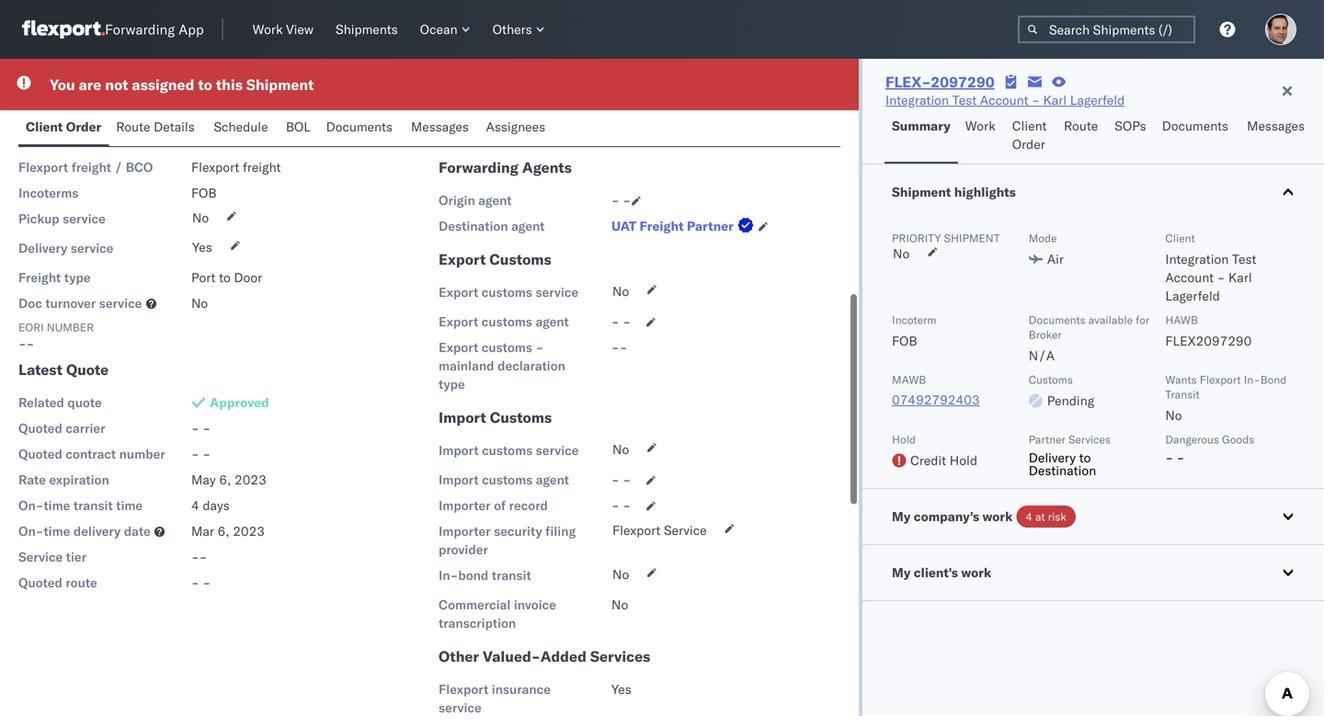 Task type: describe. For each thing, give the bounding box(es) containing it.
delivery inside the partner services delivery to destination
[[1029, 450, 1076, 466]]

on- for on-time delivery date
[[18, 523, 44, 539]]

work for my company's work
[[983, 509, 1013, 525]]

provider
[[439, 542, 488, 558]]

work for work view
[[253, 21, 283, 37]]

this
[[216, 75, 243, 94]]

1 vertical spatial customs
[[1029, 373, 1073, 387]]

service down pickup service
[[71, 240, 114, 256]]

0 horizontal spatial documents button
[[319, 110, 404, 146]]

tier
[[66, 549, 86, 565]]

insurance
[[492, 682, 551, 698]]

transit
[[1166, 388, 1200, 401]]

customs for export customs service
[[482, 284, 532, 300]]

flexport freight / bco
[[18, 159, 153, 175]]

0 horizontal spatial client order
[[26, 119, 101, 135]]

assigned
[[132, 75, 194, 94]]

- - for origin agent
[[612, 192, 631, 208]]

customs for export customs - mainland declaration type
[[482, 339, 532, 355]]

0 horizontal spatial messages
[[411, 119, 469, 135]]

forwarding for forwarding agents
[[439, 158, 519, 177]]

1 vertical spatial in-
[[439, 567, 458, 584]]

eori
[[18, 321, 44, 334]]

dangerous goods - -
[[1166, 433, 1255, 466]]

documents for the right documents button
[[1162, 118, 1229, 134]]

flex2097290
[[1166, 333, 1252, 349]]

4 days
[[191, 498, 230, 514]]

import for import customs agent
[[439, 472, 479, 488]]

transit for customs
[[492, 567, 531, 584]]

goods
[[1222, 433, 1255, 447]]

hawb flex2097290
[[1166, 313, 1252, 349]]

rate expiration
[[18, 472, 109, 488]]

customs for import customs agent
[[482, 472, 533, 488]]

uat freight partner link
[[612, 217, 758, 235]]

freight for flexport freight / bco
[[71, 159, 111, 175]]

schedule button
[[206, 110, 279, 146]]

quoted for quoted contract number
[[18, 446, 62, 462]]

n/a
[[1029, 348, 1055, 364]]

documents inside documents available for broker n/a
[[1029, 313, 1086, 327]]

work button
[[958, 109, 1005, 164]]

may
[[191, 472, 216, 488]]

for
[[1136, 313, 1150, 327]]

priority shipment
[[892, 231, 1000, 245]]

forwarding for forwarding app
[[105, 21, 175, 38]]

client's
[[914, 565, 958, 581]]

0 horizontal spatial freight
[[18, 269, 61, 286]]

0 vertical spatial test
[[953, 92, 977, 108]]

07492792403
[[892, 392, 980, 408]]

bol
[[286, 119, 311, 135]]

route details
[[116, 119, 195, 135]]

work view link
[[245, 17, 321, 41]]

port
[[191, 269, 216, 286]]

0 horizontal spatial client
[[26, 119, 63, 135]]

export for export customs
[[439, 250, 486, 269]]

shipment highlights button
[[863, 165, 1324, 220]]

0 horizontal spatial hold
[[892, 433, 916, 447]]

0 horizontal spatial type
[[64, 269, 91, 286]]

on-time transit time
[[18, 498, 143, 514]]

agents
[[522, 158, 572, 177]]

summary
[[892, 118, 951, 134]]

integration test account - karl lagerfeld link
[[886, 91, 1125, 109]]

my for my company's work
[[892, 509, 911, 525]]

ocean
[[420, 21, 458, 37]]

you
[[50, 75, 75, 94]]

-- for export customs - mainland declaration type
[[612, 339, 628, 355]]

shipment highlights
[[892, 184, 1016, 200]]

details
[[154, 119, 195, 135]]

0 vertical spatial to
[[198, 75, 212, 94]]

destination inside the partner services delivery to destination
[[1029, 463, 1096, 479]]

flex-2097290 link
[[886, 73, 995, 91]]

2023 for may 6, 2023
[[235, 472, 266, 488]]

mawb 07492792403
[[892, 373, 980, 408]]

customs for import customs
[[490, 408, 552, 427]]

1 horizontal spatial documents button
[[1155, 109, 1240, 164]]

client inside client integration test account - karl lagerfeld incoterm fob
[[1166, 231, 1195, 245]]

commercial invoice transcription
[[439, 597, 556, 631]]

priority
[[892, 231, 941, 245]]

6, for mar
[[218, 523, 230, 539]]

shipment
[[944, 231, 1000, 245]]

time for delivery
[[44, 523, 70, 539]]

bco
[[126, 159, 153, 175]]

partner services delivery to destination
[[1029, 433, 1111, 479]]

credit
[[911, 452, 946, 469]]

1 horizontal spatial yes
[[612, 682, 632, 698]]

eori number --
[[18, 321, 94, 352]]

assignees button
[[479, 110, 556, 146]]

other valued-added services
[[439, 647, 650, 666]]

flexport service
[[613, 522, 707, 539]]

you are not assigned to this shipment
[[50, 75, 314, 94]]

pending
[[1047, 393, 1095, 409]]

record
[[509, 498, 548, 514]]

flex-2097290
[[886, 73, 995, 91]]

route for route
[[1064, 118, 1098, 134]]

no inside wants flexport in-bond transit no
[[1166, 407, 1182, 424]]

valued-
[[483, 647, 541, 666]]

mainland
[[439, 358, 494, 374]]

pickup
[[18, 211, 59, 227]]

service for doc turnover service
[[99, 295, 142, 311]]

- - for export customs agent
[[612, 314, 631, 330]]

origin agent
[[439, 192, 512, 208]]

1 horizontal spatial client
[[1012, 118, 1047, 134]]

incoterms
[[18, 185, 79, 201]]

route for route details
[[116, 119, 150, 135]]

account inside client integration test account - karl lagerfeld incoterm fob
[[1166, 269, 1214, 286]]

sops
[[1115, 118, 1147, 134]]

0 horizontal spatial account
[[980, 92, 1029, 108]]

importer for importer of record
[[439, 498, 491, 514]]

quoted for quoted carrier
[[18, 420, 62, 436]]

number
[[119, 446, 165, 462]]

agent up 'destination agent'
[[479, 192, 512, 208]]

order inside client order
[[1012, 136, 1045, 152]]

in- inside wants flexport in-bond transit no
[[1244, 373, 1261, 387]]

not
[[105, 75, 128, 94]]

turnover
[[45, 295, 96, 311]]

doc turnover service
[[18, 295, 142, 311]]

1 vertical spatial air
[[1047, 251, 1064, 267]]

4 for 4 at risk
[[1026, 510, 1033, 524]]

forwarding app
[[105, 21, 204, 38]]

0 horizontal spatial order
[[66, 119, 101, 135]]

customs for export customs agent
[[482, 314, 532, 330]]

agent up "export customs"
[[512, 218, 545, 234]]

on- for on-time transit time
[[18, 498, 44, 514]]

lagerfeld inside client integration test account - karl lagerfeld incoterm fob
[[1166, 288, 1220, 304]]

import customs agent
[[439, 472, 569, 488]]

0 horizontal spatial messages button
[[404, 110, 479, 146]]

documents for left documents button
[[326, 119, 393, 135]]

transit for quote
[[73, 498, 113, 514]]

shipper
[[439, 126, 485, 142]]

uat
[[612, 218, 637, 234]]

0 horizontal spatial partner
[[687, 218, 734, 234]]

flexport for flexport insurance service
[[439, 682, 489, 698]]

my for my client's work
[[892, 565, 911, 581]]

1 horizontal spatial service
[[664, 522, 707, 539]]

mode
[[1029, 231, 1057, 245]]

export for export customs - mainland declaration type
[[439, 339, 478, 355]]

1 horizontal spatial client order
[[1012, 118, 1047, 152]]

assignees
[[486, 119, 546, 135]]

export customs - mainland declaration type
[[439, 339, 566, 392]]

Search Shipments (/) text field
[[1018, 16, 1196, 43]]

importer of record
[[439, 498, 548, 514]]

origin
[[439, 192, 475, 208]]

flexport for flexport freight / bco
[[18, 159, 68, 175]]

sops button
[[1108, 109, 1155, 164]]



Task type: locate. For each thing, give the bounding box(es) containing it.
order right work button at the top right of the page
[[1012, 136, 1045, 152]]

6, right mar
[[218, 523, 230, 539]]

company's
[[914, 509, 980, 525]]

1 vertical spatial forwarding
[[439, 158, 519, 177]]

documents right bol button
[[326, 119, 393, 135]]

quoted down service tier
[[18, 575, 62, 591]]

flexport right wants on the right bottom of the page
[[1200, 373, 1241, 387]]

- - for seller
[[612, 100, 631, 116]]

1 freight from the left
[[71, 159, 111, 175]]

0 horizontal spatial route
[[116, 119, 150, 135]]

work view
[[253, 21, 314, 37]]

4 at risk
[[1026, 510, 1067, 524]]

karl up route button on the right top
[[1043, 92, 1067, 108]]

- - for shipper
[[612, 126, 631, 142]]

freight down schedule button
[[243, 159, 281, 175]]

0 horizontal spatial 4
[[191, 498, 199, 514]]

2097290
[[931, 73, 995, 91]]

service up the import customs agent
[[536, 442, 579, 458]]

service right turnover
[[99, 295, 142, 311]]

freight
[[640, 218, 684, 234], [18, 269, 61, 286]]

importer security filing provider
[[439, 523, 576, 558]]

4 for 4 days
[[191, 498, 199, 514]]

6,
[[219, 472, 231, 488], [218, 523, 230, 539]]

freight up doc
[[18, 269, 61, 286]]

destination down origin agent
[[439, 218, 508, 234]]

4 export from the top
[[439, 339, 478, 355]]

1 vertical spatial type
[[439, 376, 465, 392]]

on- up service tier
[[18, 523, 44, 539]]

flexport. image
[[22, 20, 105, 39]]

import
[[439, 408, 486, 427], [439, 442, 479, 458], [439, 472, 479, 488]]

agent up declaration on the left of page
[[536, 314, 569, 330]]

days
[[203, 498, 230, 514]]

partner inside the partner services delivery to destination
[[1029, 433, 1066, 447]]

1 importer from the top
[[439, 498, 491, 514]]

export customs agent
[[439, 314, 569, 330]]

summary button
[[885, 109, 958, 164]]

2 quoted from the top
[[18, 446, 62, 462]]

1 vertical spatial fob
[[892, 333, 917, 349]]

schedule
[[214, 119, 268, 135]]

time up date
[[116, 498, 143, 514]]

1 vertical spatial shipment
[[892, 184, 951, 200]]

1 horizontal spatial services
[[1069, 433, 1111, 447]]

in-
[[1244, 373, 1261, 387], [439, 567, 458, 584]]

type
[[64, 269, 91, 286], [439, 376, 465, 392]]

security
[[494, 523, 542, 539]]

incoterm
[[892, 313, 937, 327]]

others
[[493, 21, 532, 37]]

-- for service tier
[[191, 549, 207, 565]]

0 horizontal spatial client order button
[[18, 110, 109, 146]]

quoted down the related
[[18, 420, 62, 436]]

1 vertical spatial karl
[[1229, 269, 1252, 286]]

0 horizontal spatial air
[[37, 125, 58, 143]]

route
[[66, 575, 97, 591]]

1 my from the top
[[892, 509, 911, 525]]

carrier
[[66, 420, 105, 436]]

integration down 'flex-'
[[886, 92, 949, 108]]

transcription
[[439, 615, 516, 631]]

1 horizontal spatial delivery
[[1029, 450, 1076, 466]]

customs
[[482, 284, 532, 300], [482, 314, 532, 330], [482, 339, 532, 355], [482, 442, 533, 458], [482, 472, 533, 488]]

test up hawb flex2097290
[[1232, 251, 1257, 267]]

- - for import customs agent
[[612, 472, 631, 488]]

route up the bco
[[116, 119, 150, 135]]

1 horizontal spatial freight
[[640, 218, 684, 234]]

freight left the /
[[71, 159, 111, 175]]

1 vertical spatial destination
[[1029, 463, 1096, 479]]

number
[[47, 321, 94, 334]]

importer left of
[[439, 498, 491, 514]]

1 horizontal spatial forwarding
[[439, 158, 519, 177]]

0 vertical spatial import
[[439, 408, 486, 427]]

0 horizontal spatial integration
[[886, 92, 949, 108]]

lagerfeld up hawb
[[1166, 288, 1220, 304]]

2 vertical spatial import
[[439, 472, 479, 488]]

hold right credit
[[950, 452, 978, 469]]

quote
[[68, 395, 102, 411]]

1 vertical spatial delivery
[[1029, 450, 1076, 466]]

available
[[1089, 313, 1133, 327]]

freight right uat on the left of page
[[640, 218, 684, 234]]

work left the at
[[983, 509, 1013, 525]]

1 horizontal spatial --
[[612, 339, 628, 355]]

6, for may
[[219, 472, 231, 488]]

--
[[612, 339, 628, 355], [191, 549, 207, 565]]

1 horizontal spatial client order button
[[1005, 109, 1057, 164]]

work for my client's work
[[961, 565, 992, 581]]

0 horizontal spatial destination
[[439, 218, 508, 234]]

route left sops
[[1064, 118, 1098, 134]]

0 horizontal spatial freight
[[71, 159, 111, 175]]

app
[[179, 21, 204, 38]]

1 horizontal spatial 4
[[1026, 510, 1033, 524]]

1 horizontal spatial integration
[[1166, 251, 1229, 267]]

flex-
[[886, 73, 931, 91]]

6, right the may
[[219, 472, 231, 488]]

1 horizontal spatial test
[[1232, 251, 1257, 267]]

0 vertical spatial quoted
[[18, 420, 62, 436]]

0 horizontal spatial yes
[[192, 239, 212, 255]]

2 import from the top
[[439, 442, 479, 458]]

customs for import customs service
[[482, 442, 533, 458]]

customs down "export customs service"
[[482, 314, 532, 330]]

route inside button
[[1064, 118, 1098, 134]]

service down other
[[439, 700, 482, 716]]

port to door
[[191, 269, 262, 286]]

fob down flexport freight
[[191, 185, 217, 201]]

- inside client integration test account - karl lagerfeld incoterm fob
[[1217, 269, 1225, 286]]

4 left the at
[[1026, 510, 1033, 524]]

documents up 'broker'
[[1029, 313, 1086, 327]]

documents button right bol
[[319, 110, 404, 146]]

air up "flexport freight / bco"
[[37, 125, 58, 143]]

client order button down you
[[18, 110, 109, 146]]

services inside the partner services delivery to destination
[[1069, 433, 1111, 447]]

flexport insurance service
[[439, 682, 551, 716]]

delivery
[[18, 240, 67, 256], [1029, 450, 1076, 466]]

to
[[198, 75, 212, 94], [219, 269, 231, 286], [1079, 450, 1091, 466]]

work left view
[[253, 21, 283, 37]]

2 my from the top
[[892, 565, 911, 581]]

service up export customs agent
[[536, 284, 579, 300]]

test down 2097290
[[953, 92, 977, 108]]

my left company's
[[892, 509, 911, 525]]

shipment up priority
[[892, 184, 951, 200]]

export customs
[[439, 250, 552, 269]]

yes up port
[[192, 239, 212, 255]]

work inside my client's work button
[[961, 565, 992, 581]]

work down the integration test account - karl lagerfeld link
[[965, 118, 996, 134]]

2023
[[235, 472, 266, 488], [233, 523, 265, 539]]

1 vertical spatial to
[[219, 269, 231, 286]]

delivery
[[73, 523, 121, 539]]

1 vertical spatial integration
[[1166, 251, 1229, 267]]

integration inside client integration test account - karl lagerfeld incoterm fob
[[1166, 251, 1229, 267]]

1 vertical spatial service
[[18, 549, 63, 565]]

1 horizontal spatial route
[[1064, 118, 1098, 134]]

type down mainland
[[439, 376, 465, 392]]

contract
[[66, 446, 116, 462]]

lagerfeld up route button on the right top
[[1070, 92, 1125, 108]]

services right added
[[590, 647, 650, 666]]

customs up the import customs agent
[[482, 442, 533, 458]]

type up doc turnover service
[[64, 269, 91, 286]]

0 vertical spatial account
[[980, 92, 1029, 108]]

0 vertical spatial work
[[983, 509, 1013, 525]]

1 vertical spatial import
[[439, 442, 479, 458]]

my
[[892, 509, 911, 525], [892, 565, 911, 581]]

flexport down schedule button
[[191, 159, 239, 175]]

freight for flexport freight
[[243, 159, 281, 175]]

client integration test account - karl lagerfeld incoterm fob
[[892, 231, 1257, 349]]

transit down importer security filing provider
[[492, 567, 531, 584]]

account up work button at the top right of the page
[[980, 92, 1029, 108]]

transit up delivery
[[73, 498, 113, 514]]

2 horizontal spatial to
[[1079, 450, 1091, 466]]

0 vertical spatial shipment
[[246, 75, 314, 94]]

agent up record
[[536, 472, 569, 488]]

air
[[37, 125, 58, 143], [1047, 251, 1064, 267]]

forwarding left the app
[[105, 21, 175, 38]]

0 vertical spatial partner
[[687, 218, 734, 234]]

time up service tier
[[44, 523, 70, 539]]

hold up credit
[[892, 433, 916, 447]]

destination up risk
[[1029, 463, 1096, 479]]

flexport down other
[[439, 682, 489, 698]]

freight
[[71, 159, 111, 175], [243, 159, 281, 175]]

partner right uat on the left of page
[[687, 218, 734, 234]]

1 horizontal spatial messages
[[1247, 118, 1305, 134]]

shipments link
[[328, 17, 405, 41]]

client order button
[[1005, 109, 1057, 164], [18, 110, 109, 146]]

flexport freight
[[191, 159, 281, 175]]

0 vertical spatial forwarding
[[105, 21, 175, 38]]

import down mainland
[[439, 408, 486, 427]]

quoted for quoted route
[[18, 575, 62, 591]]

forwarding
[[105, 21, 175, 38], [439, 158, 519, 177]]

0 horizontal spatial services
[[590, 647, 650, 666]]

2 importer from the top
[[439, 523, 491, 539]]

export inside export customs - mainland declaration type
[[439, 339, 478, 355]]

destination agent
[[439, 218, 545, 234]]

0 vertical spatial delivery
[[18, 240, 67, 256]]

export for export customs agent
[[439, 314, 478, 330]]

my left 'client's'
[[892, 565, 911, 581]]

2 vertical spatial customs
[[490, 408, 552, 427]]

time for transit
[[44, 498, 70, 514]]

0 vertical spatial on-
[[18, 498, 44, 514]]

customs down 'n/a'
[[1029, 373, 1073, 387]]

1 horizontal spatial fob
[[892, 333, 917, 349]]

2 vertical spatial quoted
[[18, 575, 62, 591]]

1 horizontal spatial account
[[1166, 269, 1214, 286]]

bond
[[1261, 373, 1287, 387]]

service inside flexport insurance service
[[439, 700, 482, 716]]

2 export from the top
[[439, 284, 478, 300]]

export customs service
[[439, 284, 579, 300]]

4 left days
[[191, 498, 199, 514]]

0 vertical spatial services
[[1069, 433, 1111, 447]]

customs up of
[[482, 472, 533, 488]]

client order down you
[[26, 119, 101, 135]]

seller
[[439, 100, 473, 116]]

import customs service
[[439, 442, 579, 458]]

0 vertical spatial yes
[[192, 239, 212, 255]]

route button
[[1057, 109, 1108, 164]]

1 vertical spatial on-
[[18, 523, 44, 539]]

1 horizontal spatial hold
[[950, 452, 978, 469]]

0 horizontal spatial in-
[[439, 567, 458, 584]]

integration
[[886, 92, 949, 108], [1166, 251, 1229, 267]]

customs
[[490, 250, 552, 269], [1029, 373, 1073, 387], [490, 408, 552, 427]]

route inside button
[[116, 119, 150, 135]]

forwarding up origin agent
[[439, 158, 519, 177]]

- - for importer of record
[[612, 498, 631, 514]]

1 vertical spatial hold
[[950, 452, 978, 469]]

quoted up rate
[[18, 446, 62, 462]]

2 freight from the left
[[243, 159, 281, 175]]

customs up import customs service
[[490, 408, 552, 427]]

service for export customs service
[[536, 284, 579, 300]]

1 export from the top
[[439, 250, 486, 269]]

others button
[[485, 17, 552, 41]]

dangerous
[[1166, 433, 1219, 447]]

forwarding app link
[[22, 20, 204, 39]]

service tier
[[18, 549, 86, 565]]

3 import from the top
[[439, 472, 479, 488]]

0 horizontal spatial documents
[[326, 119, 393, 135]]

integration inside the integration test account - karl lagerfeld link
[[886, 92, 949, 108]]

fob
[[191, 185, 217, 201], [892, 333, 917, 349]]

0 vertical spatial service
[[664, 522, 707, 539]]

air down mode
[[1047, 251, 1064, 267]]

flexport inside flexport insurance service
[[439, 682, 489, 698]]

client down you
[[26, 119, 63, 135]]

view
[[286, 21, 314, 37]]

flexport inside wants flexport in-bond transit no
[[1200, 373, 1241, 387]]

delivery down pickup
[[18, 240, 67, 256]]

rate
[[18, 472, 46, 488]]

2023 for mar 6, 2023
[[233, 523, 265, 539]]

1 horizontal spatial partner
[[1029, 433, 1066, 447]]

quoted contract number
[[18, 446, 165, 462]]

2023 right the may
[[235, 472, 266, 488]]

0 vertical spatial freight
[[640, 218, 684, 234]]

flexport right filing
[[613, 522, 661, 539]]

flexport for flexport service
[[613, 522, 661, 539]]

0 horizontal spatial test
[[953, 92, 977, 108]]

importer
[[439, 498, 491, 514], [439, 523, 491, 539]]

1 horizontal spatial lagerfeld
[[1166, 288, 1220, 304]]

test inside client integration test account - karl lagerfeld incoterm fob
[[1232, 251, 1257, 267]]

in- down provider
[[439, 567, 458, 584]]

shipment
[[246, 75, 314, 94], [892, 184, 951, 200]]

account up hawb
[[1166, 269, 1214, 286]]

service up delivery service
[[63, 211, 106, 227]]

0 horizontal spatial shipment
[[246, 75, 314, 94]]

import up the importer of record
[[439, 472, 479, 488]]

0 vertical spatial lagerfeld
[[1070, 92, 1125, 108]]

1 vertical spatial work
[[961, 565, 992, 581]]

client order button down integration test account - karl lagerfeld in the top right of the page
[[1005, 109, 1057, 164]]

services down pending
[[1069, 433, 1111, 447]]

shipment up bol
[[246, 75, 314, 94]]

karl up hawb flex2097290
[[1229, 269, 1252, 286]]

documents right sops
[[1162, 118, 1229, 134]]

1 vertical spatial importer
[[439, 523, 491, 539]]

related
[[18, 395, 64, 411]]

no
[[192, 210, 209, 226], [893, 246, 910, 262], [613, 283, 629, 299], [191, 295, 208, 311], [1166, 407, 1182, 424], [613, 441, 629, 458], [613, 567, 629, 583], [612, 597, 628, 613]]

service for import customs service
[[536, 442, 579, 458]]

client down the integration test account - karl lagerfeld link
[[1012, 118, 1047, 134]]

transit
[[73, 498, 113, 514], [492, 567, 531, 584]]

fob inside client integration test account - karl lagerfeld incoterm fob
[[892, 333, 917, 349]]

1 horizontal spatial air
[[1047, 251, 1064, 267]]

import down import customs
[[439, 442, 479, 458]]

other
[[439, 647, 479, 666]]

3 quoted from the top
[[18, 575, 62, 591]]

2 on- from the top
[[18, 523, 44, 539]]

1 on- from the top
[[18, 498, 44, 514]]

work inside button
[[965, 118, 996, 134]]

account
[[980, 92, 1029, 108], [1166, 269, 1214, 286]]

1 quoted from the top
[[18, 420, 62, 436]]

4
[[191, 498, 199, 514], [1026, 510, 1033, 524]]

import customs
[[439, 408, 552, 427]]

customs up export customs agent
[[482, 284, 532, 300]]

service
[[664, 522, 707, 539], [18, 549, 63, 565]]

importer inside importer security filing provider
[[439, 523, 491, 539]]

mar 6, 2023
[[191, 523, 265, 539]]

export for export customs service
[[439, 284, 478, 300]]

1 horizontal spatial karl
[[1229, 269, 1252, 286]]

import for import customs service
[[439, 442, 479, 458]]

in-bond transit
[[439, 567, 531, 584]]

- inside export customs - mainland declaration type
[[536, 339, 544, 355]]

work for work
[[965, 118, 996, 134]]

to inside the partner services delivery to destination
[[1079, 450, 1091, 466]]

fob down incoterm
[[892, 333, 917, 349]]

0 horizontal spatial --
[[191, 549, 207, 565]]

my inside button
[[892, 565, 911, 581]]

declaration
[[498, 358, 566, 374]]

1 horizontal spatial work
[[965, 118, 996, 134]]

flexport up "incoterms"
[[18, 159, 68, 175]]

on-
[[18, 498, 44, 514], [18, 523, 44, 539]]

1 horizontal spatial messages button
[[1240, 109, 1315, 164]]

type inside export customs - mainland declaration type
[[439, 376, 465, 392]]

time down rate expiration
[[44, 498, 70, 514]]

1 horizontal spatial transit
[[492, 567, 531, 584]]

0 vertical spatial my
[[892, 509, 911, 525]]

1 vertical spatial quoted
[[18, 446, 62, 462]]

1 horizontal spatial freight
[[243, 159, 281, 175]]

importer for importer security filing provider
[[439, 523, 491, 539]]

- -
[[612, 100, 631, 116], [612, 126, 631, 142], [612, 192, 631, 208], [612, 314, 631, 330], [191, 420, 211, 436], [191, 446, 211, 462], [612, 472, 631, 488], [612, 498, 631, 514], [191, 575, 211, 591]]

customs for export customs
[[490, 250, 552, 269]]

1 import from the top
[[439, 408, 486, 427]]

1 vertical spatial services
[[590, 647, 650, 666]]

mar
[[191, 523, 214, 539]]

3 export from the top
[[439, 314, 478, 330]]

work right 'client's'
[[961, 565, 992, 581]]

1 horizontal spatial documents
[[1029, 313, 1086, 327]]

karl inside client integration test account - karl lagerfeld incoterm fob
[[1229, 269, 1252, 286]]

2 vertical spatial to
[[1079, 450, 1091, 466]]

on- down rate
[[18, 498, 44, 514]]

0 horizontal spatial lagerfeld
[[1070, 92, 1125, 108]]

client up hawb
[[1166, 231, 1195, 245]]

0 vertical spatial customs
[[490, 250, 552, 269]]

customs down export customs agent
[[482, 339, 532, 355]]

approved
[[210, 395, 269, 411]]

partner down pending
[[1029, 433, 1066, 447]]

0 vertical spatial destination
[[439, 218, 508, 234]]

importer up provider
[[439, 523, 491, 539]]

may 6, 2023
[[191, 472, 266, 488]]

0 vertical spatial importer
[[439, 498, 491, 514]]

shipment inside button
[[892, 184, 951, 200]]

import for import customs
[[439, 408, 486, 427]]

0 vertical spatial air
[[37, 125, 58, 143]]

in- down flex2097290
[[1244, 373, 1261, 387]]

documents button right sops
[[1155, 109, 1240, 164]]

0 vertical spatial --
[[612, 339, 628, 355]]

filing
[[546, 523, 576, 539]]

order up "flexport freight / bco"
[[66, 119, 101, 135]]

1 horizontal spatial type
[[439, 376, 465, 392]]

0 horizontal spatial karl
[[1043, 92, 1067, 108]]

1 horizontal spatial in-
[[1244, 373, 1261, 387]]

integration up hawb
[[1166, 251, 1229, 267]]

to down pending
[[1079, 450, 1091, 466]]

service for flexport insurance service
[[439, 700, 482, 716]]

2 horizontal spatial documents
[[1162, 118, 1229, 134]]

client
[[1012, 118, 1047, 134], [26, 119, 63, 135], [1166, 231, 1195, 245]]

flexport for flexport freight
[[191, 159, 239, 175]]

0 horizontal spatial fob
[[191, 185, 217, 201]]

1 vertical spatial lagerfeld
[[1166, 288, 1220, 304]]

customs inside export customs - mainland declaration type
[[482, 339, 532, 355]]

delivery up risk
[[1029, 450, 1076, 466]]



Task type: vqa. For each thing, say whether or not it's contained in the screenshot.
11:59 for 4th Schedule Pickup from Los Angeles, CA link from the top of the page
no



